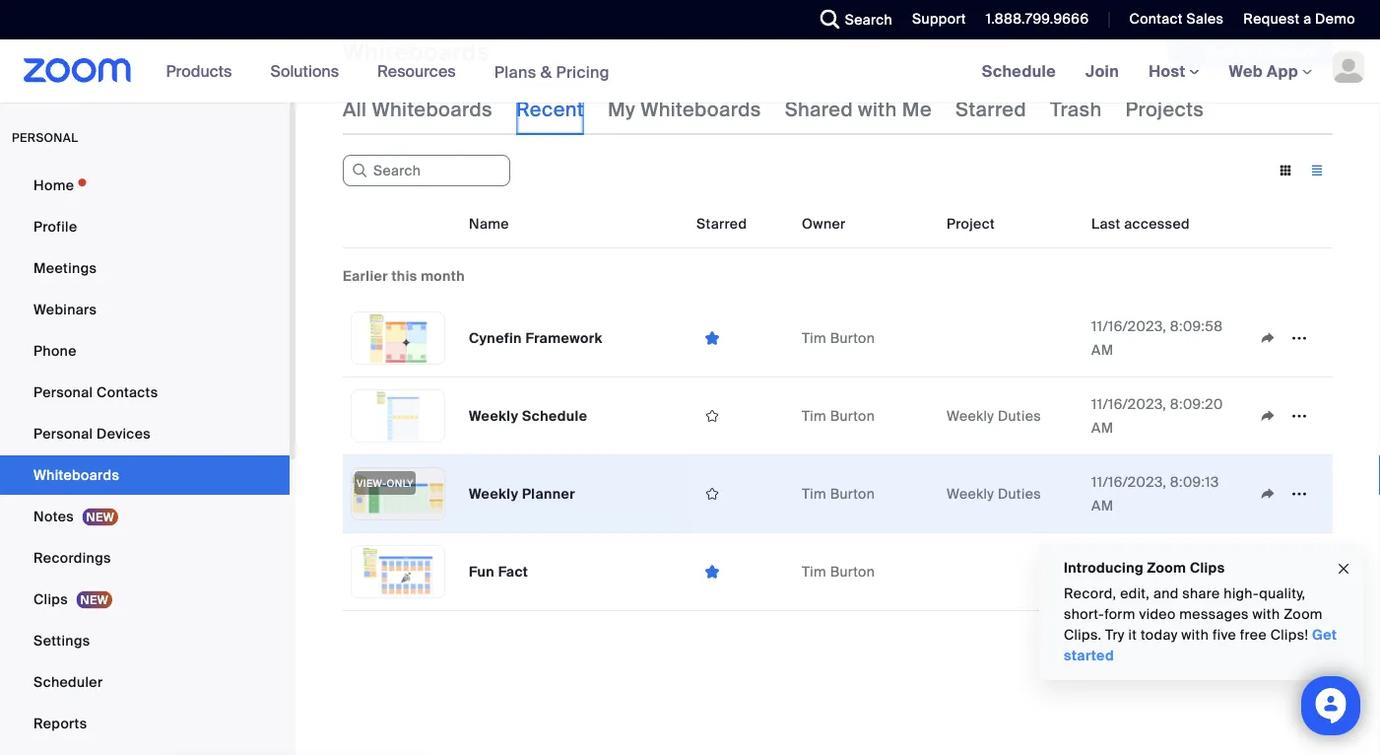 Task type: locate. For each thing, give the bounding box(es) containing it.
today
[[1141, 626, 1178, 644]]

burton for 11/16/2023, 8:09:20 am
[[831, 407, 876, 425]]

clips up "settings"
[[34, 590, 68, 608]]

2 burton from the top
[[831, 407, 876, 425]]

2 horizontal spatial with
[[1253, 605, 1281, 623]]

with
[[859, 97, 898, 122], [1253, 605, 1281, 623], [1182, 626, 1210, 644]]

join link
[[1071, 39, 1135, 103]]

settings link
[[0, 621, 290, 660]]

am up 11/16/2023, 8:09:13 am
[[1092, 418, 1114, 437]]

burton for 11/16/2023, 8:09:13 am
[[831, 484, 876, 503]]

clips up share
[[1191, 558, 1226, 577]]

3 burton from the top
[[831, 484, 876, 503]]

free
[[1241, 626, 1268, 644]]

3 11/16/2023, from the top
[[1092, 473, 1167, 491]]

schedule down '1.888.799.9666'
[[982, 61, 1057, 81]]

personal for personal devices
[[34, 424, 93, 443]]

2 cell from the top
[[939, 568, 1084, 576]]

0 vertical spatial schedule
[[982, 61, 1057, 81]]

reports
[[34, 714, 87, 732]]

starred inside "tabs of all whiteboard page" tab list
[[956, 97, 1027, 122]]

sales
[[1187, 10, 1225, 28]]

1.888.799.9666 button
[[972, 0, 1094, 39], [986, 10, 1090, 28]]

scheduler
[[34, 673, 103, 691]]

request
[[1244, 10, 1300, 28]]

get started link
[[1064, 626, 1338, 665]]

share image
[[1253, 407, 1284, 425], [1253, 485, 1284, 503]]

whiteboards link
[[0, 455, 290, 495]]

whiteboards inside the personal menu menu
[[34, 466, 119, 484]]

1 application from the top
[[1253, 323, 1326, 353]]

and
[[1154, 584, 1179, 603]]

personal
[[34, 383, 93, 401], [34, 424, 93, 443]]

11/16/2023, up edit, at the right of page
[[1092, 550, 1167, 569]]

1 share image from the top
[[1253, 407, 1284, 425]]

banner containing products
[[0, 39, 1381, 104]]

share
[[1183, 584, 1221, 603]]

0 vertical spatial zoom
[[1148, 558, 1187, 577]]

tim burton for 11/16/2023, 8:07:24 am
[[802, 562, 876, 581]]

meetings
[[34, 259, 97, 277]]

introducing zoom clips
[[1064, 558, 1226, 577]]

0 vertical spatial personal
[[34, 383, 93, 401]]

1 horizontal spatial with
[[1182, 626, 1210, 644]]

personal down personal contacts
[[34, 424, 93, 443]]

1 tim burton from the top
[[802, 329, 876, 347]]

name
[[469, 214, 509, 233]]

2 duties from the top
[[998, 484, 1042, 503]]

cell
[[939, 300, 1084, 378], [939, 568, 1084, 576]]

application
[[1253, 323, 1326, 353], [1253, 401, 1326, 431], [1253, 479, 1326, 509]]

1 horizontal spatial schedule
[[982, 61, 1057, 81]]

&
[[541, 61, 552, 82]]

tim for planner
[[802, 484, 827, 503]]

2 am from the top
[[1092, 418, 1114, 437]]

11/16/2023,
[[1092, 317, 1167, 335], [1092, 395, 1167, 413], [1092, 473, 1167, 491], [1092, 550, 1167, 569]]

reports link
[[0, 704, 290, 743]]

home
[[34, 176, 74, 194]]

1 vertical spatial starred
[[697, 214, 747, 233]]

share image for 8:09:13
[[1253, 485, 1284, 503]]

1.888.799.9666 button up schedule link
[[986, 10, 1090, 28]]

with up free at the bottom
[[1253, 605, 1281, 623]]

solutions
[[270, 61, 339, 81]]

close image
[[1337, 558, 1352, 580]]

1 vertical spatial application
[[1253, 401, 1326, 431]]

2 vertical spatial application
[[1253, 479, 1326, 509]]

11/16/2023, inside 11/16/2023, 8:07:24 am
[[1092, 550, 1167, 569]]

2 application from the top
[[1253, 401, 1326, 431]]

8:07:24
[[1171, 550, 1221, 569]]

2 tim burton from the top
[[802, 407, 876, 425]]

8:09:58
[[1171, 317, 1224, 335]]

11/16/2023, left "8:09:13"
[[1092, 473, 1167, 491]]

schedule up planner
[[522, 407, 588, 425]]

tim burton for 11/16/2023, 8:09:58 am
[[802, 329, 876, 347]]

1 duties from the top
[[998, 407, 1042, 425]]

zoom up and
[[1148, 558, 1187, 577]]

1 vertical spatial duties
[[998, 484, 1042, 503]]

with down messages
[[1182, 626, 1210, 644]]

host button
[[1149, 61, 1200, 81]]

1 burton from the top
[[831, 329, 876, 347]]

11/16/2023, for 11/16/2023, 8:09:13 am
[[1092, 473, 1167, 491]]

messages
[[1180, 605, 1250, 623]]

3 application from the top
[[1253, 479, 1326, 509]]

a
[[1304, 10, 1312, 28]]

application up more options for weekly schedule image
[[1253, 323, 1326, 353]]

application down more options for weekly schedule image
[[1253, 479, 1326, 509]]

2 vertical spatial with
[[1182, 626, 1210, 644]]

started
[[1064, 647, 1115, 665]]

grid mode, not selected image
[[1270, 162, 1302, 179]]

month
[[421, 267, 465, 285]]

am up 11/16/2023, 8:09:20 am
[[1092, 341, 1114, 359]]

3 tim burton from the top
[[802, 484, 876, 503]]

tim burton for 11/16/2023, 8:09:20 am
[[802, 407, 876, 425]]

thumbnail of weekly schedule image
[[352, 390, 445, 442]]

weekly schedule
[[469, 407, 588, 425]]

whiteboards down personal devices
[[34, 466, 119, 484]]

11/16/2023, left 8:09:58
[[1092, 317, 1167, 335]]

4 tim from the top
[[802, 562, 827, 581]]

tim for framework
[[802, 329, 827, 347]]

notes link
[[0, 497, 290, 536]]

0 vertical spatial share image
[[1253, 407, 1284, 425]]

0 vertical spatial application
[[1253, 323, 1326, 353]]

meet zoom ai companion, footer
[[0, 0, 1381, 2]]

edit,
[[1121, 584, 1150, 603]]

am for 11/16/2023, 8:09:58 am
[[1092, 341, 1114, 359]]

1 personal from the top
[[34, 383, 93, 401]]

high-
[[1225, 584, 1260, 603]]

1 11/16/2023, from the top
[[1092, 317, 1167, 335]]

products
[[166, 61, 232, 81]]

tim
[[802, 329, 827, 347], [802, 407, 827, 425], [802, 484, 827, 503], [802, 562, 827, 581]]

application for 8:09:58
[[1253, 323, 1326, 353]]

11/16/2023, inside 11/16/2023, 8:09:13 am
[[1092, 473, 1167, 491]]

11/16/2023, 8:07:24 am
[[1092, 550, 1221, 592]]

am left edit, at the right of page
[[1092, 574, 1114, 592]]

personal down phone
[[34, 383, 93, 401]]

0 vertical spatial weekly duties
[[947, 407, 1042, 425]]

shared with me
[[785, 97, 932, 122]]

short-
[[1064, 605, 1105, 623]]

2 tim from the top
[[802, 407, 827, 425]]

thumbnail of weekly planner image
[[352, 468, 445, 519]]

recordings link
[[0, 538, 290, 578]]

4 am from the top
[[1092, 574, 1114, 592]]

11/16/2023, inside 11/16/2023, 8:09:20 am
[[1092, 395, 1167, 413]]

11/16/2023, inside 11/16/2023, 8:09:58 am
[[1092, 317, 1167, 335]]

2 personal from the top
[[34, 424, 93, 443]]

1 vertical spatial schedule
[[522, 407, 588, 425]]

personal for personal contacts
[[34, 383, 93, 401]]

11/16/2023, left 8:09:20
[[1092, 395, 1167, 413]]

meetings link
[[0, 248, 290, 288]]

0 horizontal spatial with
[[859, 97, 898, 122]]

planner
[[522, 484, 576, 503]]

accessed
[[1125, 214, 1191, 233]]

4 tim burton from the top
[[802, 562, 876, 581]]

phone link
[[0, 331, 290, 371]]

projects
[[1126, 97, 1205, 122]]

am up 'introducing'
[[1092, 496, 1114, 515]]

1 vertical spatial clips
[[34, 590, 68, 608]]

with left me
[[859, 97, 898, 122]]

am inside 11/16/2023, 8:09:20 am
[[1092, 418, 1114, 437]]

1 horizontal spatial starred
[[956, 97, 1027, 122]]

am inside 11/16/2023, 8:09:58 am
[[1092, 341, 1114, 359]]

whiteboards up all whiteboards
[[343, 37, 490, 68]]

fun fact
[[469, 562, 529, 581]]

0 horizontal spatial zoom
[[1148, 558, 1187, 577]]

2 11/16/2023, from the top
[[1092, 395, 1167, 413]]

0 horizontal spatial schedule
[[522, 407, 588, 425]]

4 11/16/2023, from the top
[[1092, 550, 1167, 569]]

am inside 11/16/2023, 8:07:24 am
[[1092, 574, 1114, 592]]

am inside 11/16/2023, 8:09:13 am
[[1092, 496, 1114, 515]]

share image
[[1253, 329, 1284, 347]]

1 cell from the top
[[939, 300, 1084, 378]]

3 am from the top
[[1092, 496, 1114, 515]]

five
[[1213, 626, 1237, 644]]

4 burton from the top
[[831, 562, 876, 581]]

2 share image from the top
[[1253, 485, 1284, 503]]

3 tim from the top
[[802, 484, 827, 503]]

whiteboards
[[343, 37, 490, 68], [372, 97, 493, 122], [641, 97, 762, 122], [34, 466, 119, 484]]

weekly planner
[[469, 484, 576, 503]]

0 vertical spatial starred
[[956, 97, 1027, 122]]

8:09:20
[[1171, 395, 1224, 413]]

profile link
[[0, 207, 290, 246]]

am for 11/16/2023, 8:09:20 am
[[1092, 418, 1114, 437]]

0 vertical spatial cell
[[939, 300, 1084, 378]]

0 vertical spatial duties
[[998, 407, 1042, 425]]

1 vertical spatial zoom
[[1284, 605, 1324, 623]]

web app button
[[1230, 61, 1313, 81]]

1 vertical spatial share image
[[1253, 485, 1284, 503]]

click to star the whiteboard weekly schedule image
[[697, 407, 728, 425]]

2 weekly duties from the top
[[947, 484, 1042, 503]]

1 horizontal spatial zoom
[[1284, 605, 1324, 623]]

share image right 8:09:20
[[1253, 407, 1284, 425]]

1 vertical spatial cell
[[939, 568, 1084, 576]]

plans & pricing
[[494, 61, 610, 82]]

webinars
[[34, 300, 97, 318]]

banner
[[0, 39, 1381, 104]]

view-only
[[357, 477, 414, 489]]

personal contacts
[[34, 383, 158, 401]]

schedule inside meetings navigation
[[982, 61, 1057, 81]]

weekly duties for 11/16/2023, 8:09:13 am
[[947, 484, 1042, 503]]

1 am from the top
[[1092, 341, 1114, 359]]

0 horizontal spatial clips
[[34, 590, 68, 608]]

product information navigation
[[151, 39, 625, 104]]

zoom up clips!
[[1284, 605, 1324, 623]]

application up more options for weekly planner icon
[[1253, 401, 1326, 431]]

1 vertical spatial weekly duties
[[947, 484, 1042, 503]]

Search text field
[[343, 155, 511, 186]]

whiteboards right my
[[641, 97, 762, 122]]

1.888.799.9666
[[986, 10, 1090, 28]]

duties
[[998, 407, 1042, 425], [998, 484, 1042, 503]]

personal devices link
[[0, 414, 290, 453]]

webinars link
[[0, 290, 290, 329]]

share image right "8:09:13"
[[1253, 485, 1284, 503]]

1 weekly duties from the top
[[947, 407, 1042, 425]]

weekly
[[469, 407, 519, 425], [947, 407, 995, 425], [469, 484, 519, 503], [947, 484, 995, 503]]

1 vertical spatial personal
[[34, 424, 93, 443]]

personal menu menu
[[0, 166, 290, 745]]

1 horizontal spatial clips
[[1191, 558, 1226, 577]]

notes
[[34, 507, 74, 525]]

more options for weekly schedule image
[[1284, 407, 1316, 425]]

11/16/2023, 8:09:58 am
[[1092, 317, 1224, 359]]

0 vertical spatial with
[[859, 97, 898, 122]]

devices
[[97, 424, 151, 443]]

earlier this month
[[343, 267, 465, 285]]

request a demo
[[1244, 10, 1356, 28]]

this
[[392, 267, 417, 285]]

cynefin
[[469, 329, 522, 347]]

1 tim from the top
[[802, 329, 827, 347]]



Task type: describe. For each thing, give the bounding box(es) containing it.
trash
[[1051, 97, 1102, 122]]

it
[[1129, 626, 1138, 644]]

clips.
[[1064, 626, 1102, 644]]

personal
[[12, 130, 78, 145]]

video
[[1140, 605, 1176, 623]]

burton for 11/16/2023, 8:09:58 am
[[831, 329, 876, 347]]

1.888.799.9666 button up the "join"
[[972, 0, 1094, 39]]

my
[[608, 97, 636, 122]]

record,
[[1064, 584, 1117, 603]]

list mode, selected image
[[1302, 162, 1334, 179]]

application for 8:09:13
[[1253, 479, 1326, 509]]

meetings navigation
[[968, 39, 1381, 104]]

app
[[1268, 61, 1299, 81]]

personal devices
[[34, 424, 151, 443]]

contact sales
[[1130, 10, 1225, 28]]

home link
[[0, 166, 290, 205]]

duties for 11/16/2023, 8:09:20 am
[[998, 407, 1042, 425]]

personal contacts link
[[0, 373, 290, 412]]

only
[[387, 477, 414, 489]]

thumbnail of fun fact image
[[352, 546, 445, 597]]

0 horizontal spatial starred
[[697, 214, 747, 233]]

last
[[1092, 214, 1121, 233]]

tabs of all whiteboard page tab list
[[343, 84, 1205, 135]]

clips link
[[0, 580, 290, 619]]

burton for 11/16/2023, 8:07:24 am
[[831, 562, 876, 581]]

recordings
[[34, 549, 111, 567]]

resources button
[[378, 39, 465, 103]]

application for 8:09:20
[[1253, 401, 1326, 431]]

quality,
[[1260, 584, 1306, 603]]

last accessed
[[1092, 214, 1191, 233]]

11/16/2023, for 11/16/2023, 8:09:20 am
[[1092, 395, 1167, 413]]

share image for 8:09:20
[[1253, 407, 1284, 425]]

shared
[[785, 97, 854, 122]]

owner
[[802, 214, 846, 233]]

contact
[[1130, 10, 1184, 28]]

8:09:13
[[1171, 473, 1220, 491]]

all whiteboards
[[343, 97, 493, 122]]

with inside "tabs of all whiteboard page" tab list
[[859, 97, 898, 122]]

11/16/2023, 8:09:20 am
[[1092, 395, 1224, 437]]

tim burton for 11/16/2023, 8:09:13 am
[[802, 484, 876, 503]]

contacts
[[97, 383, 158, 401]]

pricing
[[556, 61, 610, 82]]

duties for 11/16/2023, 8:09:13 am
[[998, 484, 1042, 503]]

demo
[[1316, 10, 1356, 28]]

solutions button
[[270, 39, 348, 103]]

search button
[[806, 0, 898, 39]]

products button
[[166, 39, 241, 103]]

framework
[[526, 329, 603, 347]]

click to unstar the whiteboard cynefin framework image
[[697, 329, 728, 347]]

more options for weekly planner image
[[1284, 485, 1316, 503]]

clips!
[[1271, 626, 1309, 644]]

join
[[1086, 61, 1120, 81]]

introducing
[[1064, 558, 1144, 577]]

am for 11/16/2023, 8:09:13 am
[[1092, 496, 1114, 515]]

clips inside clips link
[[34, 590, 68, 608]]

cell for 11/16/2023, 8:07:24 am
[[939, 568, 1084, 576]]

web app
[[1230, 61, 1299, 81]]

click to unstar the whiteboard fun fact image
[[697, 562, 728, 581]]

plans
[[494, 61, 537, 82]]

get started
[[1064, 626, 1338, 665]]

whiteboards down resources
[[372, 97, 493, 122]]

cell for 11/16/2023, 8:09:58 am
[[939, 300, 1084, 378]]

thumbnail of cynefin framework image
[[352, 312, 445, 364]]

resources
[[378, 61, 456, 81]]

record, edit, and share high-quality, short-form video messages with zoom clips. try it today with five free clips!
[[1064, 584, 1324, 644]]

more options for cynefin framework image
[[1284, 329, 1316, 347]]

host
[[1149, 61, 1190, 81]]

11/16/2023, 8:09:13 am
[[1092, 473, 1220, 515]]

tim for fact
[[802, 562, 827, 581]]

profile picture image
[[1334, 51, 1365, 83]]

form
[[1105, 605, 1136, 623]]

scheduler link
[[0, 662, 290, 702]]

tim for schedule
[[802, 407, 827, 425]]

0 vertical spatial clips
[[1191, 558, 1226, 577]]

1 vertical spatial with
[[1253, 605, 1281, 623]]

search
[[845, 10, 893, 29]]

fun
[[469, 562, 495, 581]]

project
[[947, 214, 995, 233]]

web
[[1230, 61, 1264, 81]]

fact
[[498, 562, 529, 581]]

try
[[1106, 626, 1125, 644]]

cynefin framework
[[469, 329, 603, 347]]

schedule link
[[968, 39, 1071, 103]]

me
[[903, 97, 932, 122]]

11/16/2023, for 11/16/2023, 8:09:58 am
[[1092, 317, 1167, 335]]

view-
[[357, 477, 387, 489]]

am for 11/16/2023, 8:07:24 am
[[1092, 574, 1114, 592]]

11/16/2023, for 11/16/2023, 8:07:24 am
[[1092, 550, 1167, 569]]

zoom inside record, edit, and share high-quality, short-form video messages with zoom clips. try it today with five free clips!
[[1284, 605, 1324, 623]]

profile
[[34, 217, 77, 236]]

weekly duties for 11/16/2023, 8:09:20 am
[[947, 407, 1042, 425]]

support
[[913, 10, 967, 28]]

click to star the whiteboard weekly planner image
[[697, 485, 728, 503]]

all
[[343, 97, 367, 122]]

recent
[[516, 97, 584, 122]]

phone
[[34, 342, 77, 360]]

zoom logo image
[[24, 58, 132, 83]]

settings
[[34, 631, 90, 650]]



Task type: vqa. For each thing, say whether or not it's contained in the screenshot.
rightmost window new image
no



